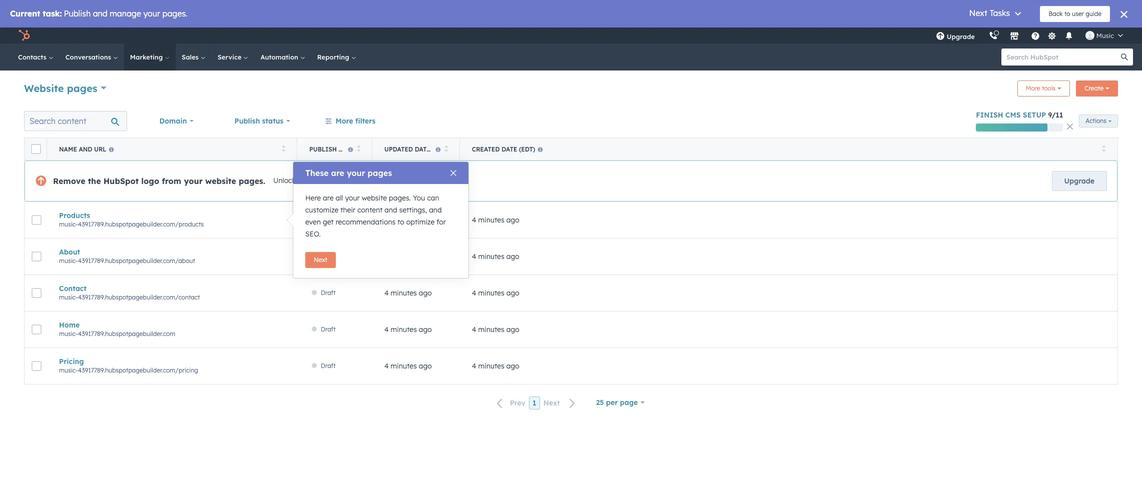 Task type: describe. For each thing, give the bounding box(es) containing it.
publish status for publish status popup button
[[235, 117, 283, 126]]

draft for pricing
[[321, 362, 336, 370]]

contact music-43917789.hubspotpagebuilder.com/contact
[[59, 284, 200, 301]]

Search HubSpot search field
[[1002, 49, 1124, 66]]

more filters button
[[319, 111, 382, 131]]

marketplaces button
[[1004, 28, 1025, 44]]

domain
[[159, 117, 187, 126]]

updated
[[384, 145, 413, 153]]

marketplaces image
[[1010, 32, 1019, 41]]

music- for products
[[59, 221, 78, 228]]

sales link
[[176, 44, 212, 71]]

status for publish status popup button
[[262, 117, 283, 126]]

these are your pages
[[305, 168, 392, 178]]

more tools button
[[1018, 81, 1070, 97]]

help image
[[1031, 32, 1040, 41]]

sales
[[182, 53, 201, 61]]

remove the hubspot logo from your website pages.
[[53, 176, 265, 186]]

optimize
[[406, 218, 435, 227]]

page
[[620, 398, 638, 407]]

help button
[[1027, 28, 1044, 44]]

website pages banner
[[24, 78, 1118, 101]]

25
[[596, 398, 604, 407]]

name and url button
[[47, 138, 297, 160]]

settings link
[[1046, 30, 1059, 41]]

actions
[[1086, 117, 1107, 125]]

website
[[24, 82, 64, 94]]

settings image
[[1048, 32, 1057, 41]]

get
[[323, 218, 334, 227]]

9
[[1048, 111, 1052, 120]]

website pages button
[[24, 81, 107, 95]]

finish cms setup button
[[976, 111, 1046, 120]]

pages. inside here are all your website pages. you can customize their content and settings, and even get recommendations to optimize for seo.
[[389, 194, 411, 203]]

search image
[[1121, 54, 1128, 61]]

to
[[398, 218, 404, 227]]

finish cms setup 9 / 11
[[976, 111, 1063, 120]]

1
[[533, 399, 536, 408]]

date for created
[[502, 145, 517, 153]]

hubspot
[[103, 176, 139, 186]]

home
[[59, 321, 80, 330]]

starter.
[[410, 176, 434, 185]]

conversations link
[[59, 44, 124, 71]]

seo.
[[305, 230, 321, 239]]

draft for contact
[[321, 289, 336, 297]]

25 per page
[[596, 398, 638, 407]]

conversations
[[65, 53, 113, 61]]

pricing
[[59, 357, 84, 366]]

music- for about
[[59, 257, 78, 265]]

1 horizontal spatial pages
[[368, 168, 392, 178]]

content
[[358, 206, 383, 215]]

press to sort. element for created date (edt)
[[1102, 145, 1106, 153]]

43917789.hubspotpagebuilder.com/about
[[78, 257, 195, 265]]

publish for publish status popup button
[[235, 117, 260, 126]]

finish cms setup progress bar
[[976, 124, 1048, 132]]

your inside here are all your website pages. you can customize their content and settings, and even get recommendations to optimize for seo.
[[345, 194, 360, 203]]

pricing music-43917789.hubspotpagebuilder.com/pricing
[[59, 357, 198, 374]]

create button
[[1076, 81, 1118, 97]]

menu containing music
[[929, 28, 1130, 44]]

more filters
[[336, 117, 376, 126]]

press to sort. image for name and url
[[282, 145, 285, 152]]

home link
[[59, 321, 285, 330]]

url
[[94, 145, 106, 153]]

about music-43917789.hubspotpagebuilder.com/about
[[59, 248, 195, 265]]

1 vertical spatial upgrade
[[1064, 177, 1095, 186]]

with
[[358, 176, 372, 185]]

0 vertical spatial next button
[[305, 252, 336, 268]]

per
[[606, 398, 618, 407]]

notifications image
[[1065, 32, 1074, 41]]

draft for about
[[321, 253, 336, 260]]

their
[[341, 206, 356, 215]]

are for these
[[331, 168, 344, 178]]

products
[[59, 211, 90, 220]]

press to sort. image for created date (edt)
[[1102, 145, 1106, 152]]

reporting link
[[311, 44, 362, 71]]

43917789.hubspotpagebuilder.com/pricing
[[78, 367, 198, 374]]

are for here
[[323, 194, 334, 203]]

logo
[[141, 176, 159, 186]]

your right the from
[[184, 176, 203, 186]]

home music-43917789.hubspotpagebuilder.com
[[59, 321, 175, 338]]

music button
[[1080, 28, 1129, 44]]

43917789.hubspotpagebuilder.com
[[78, 330, 175, 338]]

actions button
[[1079, 115, 1118, 128]]

publish status for publish status button
[[309, 145, 361, 153]]

unlock
[[273, 176, 296, 185]]

press to sort. element for updated date (edt)
[[444, 145, 448, 153]]

from
[[162, 176, 181, 186]]

0 horizontal spatial website
[[205, 176, 236, 186]]

music- for contact
[[59, 294, 78, 301]]

recommendations
[[336, 218, 396, 227]]

service link
[[212, 44, 255, 71]]

press to sort. image for updated date (edt)
[[444, 145, 448, 152]]

website inside here are all your website pages. you can customize their content and settings, and even get recommendations to optimize for seo.
[[362, 194, 387, 203]]

pages inside popup button
[[67, 82, 97, 94]]

upgrade link
[[1052, 171, 1107, 191]]

all
[[336, 194, 343, 203]]

about
[[59, 248, 80, 257]]

setup
[[1023, 111, 1046, 120]]

here are all your website pages. you can customize their content and settings, and even get recommendations to optimize for seo.
[[305, 194, 446, 239]]

contact
[[59, 284, 87, 293]]

publish status button
[[297, 138, 372, 160]]

prev button
[[491, 397, 529, 410]]

0 vertical spatial close image
[[1067, 124, 1073, 130]]

created date (edt) button
[[460, 138, 1118, 160]]

music- for pricing
[[59, 367, 78, 374]]

11
[[1056, 111, 1063, 120]]

even
[[305, 218, 321, 227]]



Task type: locate. For each thing, give the bounding box(es) containing it.
(edt) up starter.
[[432, 145, 449, 153]]

features
[[329, 176, 356, 185]]

music- down contact
[[59, 294, 78, 301]]

music- inside pricing music-43917789.hubspotpagebuilder.com/pricing
[[59, 367, 78, 374]]

minutes
[[391, 216, 417, 225], [478, 216, 505, 225], [478, 252, 505, 261], [391, 289, 417, 298], [478, 289, 505, 298], [391, 325, 417, 334], [478, 325, 505, 334], [391, 362, 417, 371], [478, 362, 505, 371]]

2 press to sort. element from the left
[[357, 145, 360, 153]]

are left all
[[323, 194, 334, 203]]

and
[[79, 145, 92, 153], [385, 206, 397, 215], [429, 206, 442, 215]]

music- down about
[[59, 257, 78, 265]]

43917789.hubspotpagebuilder.com/products
[[78, 221, 204, 228]]

publish status inside publish status button
[[309, 145, 361, 153]]

(edt) right created
[[519, 145, 535, 153]]

0 horizontal spatial pages.
[[239, 176, 265, 186]]

products music-43917789.hubspotpagebuilder.com/products
[[59, 211, 204, 228]]

press to sort. image up these are your pages
[[357, 145, 360, 152]]

0 horizontal spatial press to sort. image
[[357, 145, 360, 152]]

suite
[[392, 176, 408, 185]]

publish status
[[235, 117, 283, 126], [309, 145, 361, 153]]

press to sort. element up these are your pages
[[357, 145, 360, 153]]

2 music- from the top
[[59, 257, 78, 265]]

pages
[[67, 82, 97, 94], [368, 168, 392, 178]]

2 press to sort. image from the left
[[1102, 145, 1106, 152]]

contacts link
[[12, 44, 59, 71]]

are right these
[[331, 168, 344, 178]]

2 (edt) from the left
[[519, 145, 535, 153]]

music-
[[59, 221, 78, 228], [59, 257, 78, 265], [59, 294, 78, 301], [59, 330, 78, 338], [59, 367, 78, 374]]

upgrade image
[[936, 32, 945, 41]]

0 horizontal spatial (edt)
[[432, 145, 449, 153]]

more left tools
[[1026, 85, 1040, 92]]

2 press to sort. image from the left
[[444, 145, 448, 152]]

1 horizontal spatial more
[[1026, 85, 1040, 92]]

press to sort. image inside name and url button
[[282, 145, 285, 152]]

0 horizontal spatial publish
[[235, 117, 260, 126]]

here
[[305, 194, 321, 203]]

1 press to sort. image from the left
[[282, 145, 285, 152]]

are inside here are all your website pages. you can customize their content and settings, and even get recommendations to optimize for seo.
[[323, 194, 334, 203]]

date
[[415, 145, 431, 153], [502, 145, 517, 153]]

more inside button
[[336, 117, 353, 126]]

3 press to sort. element from the left
[[444, 145, 448, 153]]

tools
[[1042, 85, 1056, 92]]

prev
[[510, 399, 526, 408]]

1 vertical spatial publish
[[309, 145, 337, 153]]

your left the crm at the left top
[[347, 168, 365, 178]]

music- down pricing on the bottom of the page
[[59, 367, 78, 374]]

1 vertical spatial next
[[543, 399, 560, 408]]

music- inside home music-43917789.hubspotpagebuilder.com
[[59, 330, 78, 338]]

1 vertical spatial more
[[336, 117, 353, 126]]

1 horizontal spatial publish status
[[309, 145, 361, 153]]

1 horizontal spatial website
[[362, 194, 387, 203]]

1 button
[[529, 397, 540, 410]]

25 per page button
[[590, 393, 651, 413]]

cms
[[1006, 111, 1021, 120]]

pagination navigation
[[491, 397, 582, 410]]

service
[[218, 53, 243, 61]]

pages down updated
[[368, 168, 392, 178]]

settings,
[[399, 206, 427, 215]]

upgrade
[[947, 33, 975, 41], [1064, 177, 1095, 186]]

publish status inside publish status popup button
[[235, 117, 283, 126]]

press to sort. image for publish status
[[357, 145, 360, 152]]

contact link
[[59, 284, 285, 293]]

close image
[[1067, 124, 1073, 130], [451, 170, 457, 176]]

more inside popup button
[[1026, 85, 1040, 92]]

0 horizontal spatial next button
[[305, 252, 336, 268]]

1 horizontal spatial next
[[543, 399, 560, 408]]

status inside popup button
[[262, 117, 283, 126]]

0 vertical spatial more
[[1026, 85, 1040, 92]]

(edt) for created date (edt)
[[519, 145, 535, 153]]

website
[[205, 176, 236, 186], [362, 194, 387, 203]]

menu item
[[982, 28, 984, 44]]

hubspot image
[[18, 30, 30, 42]]

press to sort. element
[[282, 145, 285, 153], [357, 145, 360, 153], [444, 145, 448, 153], [1102, 145, 1106, 153]]

1 draft from the top
[[321, 216, 336, 224]]

1 horizontal spatial press to sort. image
[[444, 145, 448, 152]]

greg robinson image
[[1086, 31, 1095, 40]]

1 (edt) from the left
[[432, 145, 449, 153]]

2 horizontal spatial and
[[429, 206, 442, 215]]

1 horizontal spatial status
[[339, 145, 361, 153]]

1 press to sort. image from the left
[[357, 145, 360, 152]]

next for rightmost next button
[[543, 399, 560, 408]]

pages. left unlock
[[239, 176, 265, 186]]

unlock premium features with crm suite starter.
[[273, 176, 434, 185]]

0 horizontal spatial and
[[79, 145, 92, 153]]

date right created
[[502, 145, 517, 153]]

date inside created date (edt) button
[[502, 145, 517, 153]]

1 press to sort. element from the left
[[282, 145, 285, 153]]

2 date from the left
[[502, 145, 517, 153]]

updated date (edt) button
[[372, 138, 460, 160]]

and down the can
[[429, 206, 442, 215]]

notifications button
[[1061, 28, 1078, 44]]

status
[[262, 117, 283, 126], [339, 145, 361, 153]]

5 music- from the top
[[59, 367, 78, 374]]

1 vertical spatial next button
[[540, 397, 582, 410]]

0 vertical spatial publish status
[[235, 117, 283, 126]]

next down seo.
[[314, 256, 327, 264]]

crm
[[374, 176, 390, 185]]

search button
[[1116, 49, 1133, 66]]

automation link
[[255, 44, 311, 71]]

music- down products at the left of the page
[[59, 221, 78, 228]]

1 horizontal spatial upgrade
[[1064, 177, 1095, 186]]

and left url
[[79, 145, 92, 153]]

press to sort. element for publish status
[[357, 145, 360, 153]]

publish inside button
[[309, 145, 337, 153]]

date right updated
[[415, 145, 431, 153]]

(edt) for updated date (edt)
[[432, 145, 449, 153]]

date inside updated date (edt) button
[[415, 145, 431, 153]]

publish inside popup button
[[235, 117, 260, 126]]

4 draft from the top
[[321, 326, 336, 333]]

draft for products
[[321, 216, 336, 224]]

1 vertical spatial are
[[323, 194, 334, 203]]

marketing
[[130, 53, 165, 61]]

press to sort. element inside publish status button
[[357, 145, 360, 153]]

press to sort. image
[[282, 145, 285, 152], [1102, 145, 1106, 152]]

next for the top next button
[[314, 256, 327, 264]]

music- inside about music-43917789.hubspotpagebuilder.com/about
[[59, 257, 78, 265]]

press to sort. image
[[357, 145, 360, 152], [444, 145, 448, 152]]

next button down seo.
[[305, 252, 336, 268]]

0 vertical spatial status
[[262, 117, 283, 126]]

press to sort. image up unlock
[[282, 145, 285, 152]]

created date (edt)
[[472, 145, 535, 153]]

4 music- from the top
[[59, 330, 78, 338]]

press to sort. element left created
[[444, 145, 448, 153]]

status for publish status button
[[339, 145, 361, 153]]

next button right 1
[[540, 397, 582, 410]]

pages.
[[239, 176, 265, 186], [389, 194, 411, 203]]

3 music- from the top
[[59, 294, 78, 301]]

website pages
[[24, 82, 97, 94]]

0 horizontal spatial next
[[314, 256, 327, 264]]

press to sort. element inside updated date (edt) button
[[444, 145, 448, 153]]

remove
[[53, 176, 85, 186]]

0 vertical spatial pages
[[67, 82, 97, 94]]

1 music- from the top
[[59, 221, 78, 228]]

0 vertical spatial upgrade
[[947, 33, 975, 41]]

0 vertical spatial website
[[205, 176, 236, 186]]

4
[[384, 216, 389, 225], [472, 216, 476, 225], [472, 252, 476, 261], [384, 289, 389, 298], [472, 289, 476, 298], [384, 325, 389, 334], [472, 325, 476, 334], [384, 362, 389, 371], [472, 362, 476, 371]]

next inside pagination navigation
[[543, 399, 560, 408]]

1 horizontal spatial next button
[[540, 397, 582, 410]]

press to sort. image down actions popup button
[[1102, 145, 1106, 152]]

hubspot link
[[12, 30, 38, 42]]

music- for home
[[59, 330, 78, 338]]

finish
[[976, 111, 1003, 120]]

0 horizontal spatial date
[[415, 145, 431, 153]]

4 press to sort. element from the left
[[1102, 145, 1106, 153]]

0 horizontal spatial press to sort. image
[[282, 145, 285, 152]]

0 vertical spatial pages.
[[239, 176, 265, 186]]

created
[[472, 145, 500, 153]]

1 horizontal spatial pages.
[[389, 194, 411, 203]]

updated date (edt)
[[384, 145, 449, 153]]

0 vertical spatial next
[[314, 256, 327, 264]]

draft for home
[[321, 326, 336, 333]]

filters
[[355, 117, 376, 126]]

1 vertical spatial publish status
[[309, 145, 361, 153]]

more for more tools
[[1026, 85, 1040, 92]]

1 horizontal spatial (edt)
[[519, 145, 535, 153]]

automation
[[261, 53, 300, 61]]

music- inside contact music-43917789.hubspotpagebuilder.com/contact
[[59, 294, 78, 301]]

about link
[[59, 248, 285, 257]]

premium
[[298, 176, 327, 185]]

press to sort. element down actions popup button
[[1102, 145, 1106, 153]]

pages. down suite
[[389, 194, 411, 203]]

more for more filters
[[336, 117, 353, 126]]

products link
[[59, 211, 285, 220]]

0 horizontal spatial more
[[336, 117, 353, 126]]

5 draft from the top
[[321, 362, 336, 370]]

customize
[[305, 206, 339, 215]]

1 date from the left
[[415, 145, 431, 153]]

can
[[427, 194, 439, 203]]

0 vertical spatial publish
[[235, 117, 260, 126]]

music
[[1097, 32, 1114, 40]]

name
[[59, 145, 77, 153]]

1 vertical spatial pages.
[[389, 194, 411, 203]]

0 vertical spatial are
[[331, 168, 344, 178]]

marketing link
[[124, 44, 176, 71]]

3 draft from the top
[[321, 289, 336, 297]]

0 horizontal spatial status
[[262, 117, 283, 126]]

press to sort. element for name and url
[[282, 145, 285, 153]]

menu
[[929, 28, 1130, 44]]

music- inside products music-43917789.hubspotpagebuilder.com/products
[[59, 221, 78, 228]]

next button
[[305, 252, 336, 268], [540, 397, 582, 410]]

0 horizontal spatial close image
[[451, 170, 457, 176]]

more tools
[[1026, 85, 1056, 92]]

1 vertical spatial close image
[[451, 170, 457, 176]]

/
[[1052, 111, 1056, 120]]

music- down home
[[59, 330, 78, 338]]

status inside button
[[339, 145, 361, 153]]

press to sort. image inside publish status button
[[357, 145, 360, 152]]

pages down conversations
[[67, 82, 97, 94]]

next right 1 button
[[543, 399, 560, 408]]

1 horizontal spatial publish
[[309, 145, 337, 153]]

reporting
[[317, 53, 351, 61]]

contacts
[[18, 53, 48, 61]]

website right the from
[[205, 176, 236, 186]]

1 vertical spatial website
[[362, 194, 387, 203]]

1 horizontal spatial and
[[385, 206, 397, 215]]

press to sort. element inside name and url button
[[282, 145, 285, 153]]

1 horizontal spatial date
[[502, 145, 517, 153]]

publish for publish status button
[[309, 145, 337, 153]]

1 horizontal spatial press to sort. image
[[1102, 145, 1106, 152]]

1 horizontal spatial close image
[[1067, 124, 1073, 130]]

draft
[[321, 216, 336, 224], [321, 253, 336, 260], [321, 289, 336, 297], [321, 326, 336, 333], [321, 362, 336, 370]]

and right content
[[385, 206, 397, 215]]

0 horizontal spatial publish status
[[235, 117, 283, 126]]

0 horizontal spatial upgrade
[[947, 33, 975, 41]]

and inside button
[[79, 145, 92, 153]]

2 draft from the top
[[321, 253, 336, 260]]

more left filters
[[336, 117, 353, 126]]

press to sort. image inside created date (edt) button
[[1102, 145, 1106, 152]]

1 vertical spatial pages
[[368, 168, 392, 178]]

for
[[437, 218, 446, 227]]

0 horizontal spatial pages
[[67, 82, 97, 94]]

these
[[305, 168, 329, 178]]

press to sort. image left created
[[444, 145, 448, 152]]

43917789.hubspotpagebuilder.com/contact
[[78, 294, 200, 301]]

press to sort. image inside updated date (edt) button
[[444, 145, 448, 152]]

press to sort. element up unlock
[[282, 145, 285, 153]]

calling icon image
[[989, 32, 998, 41]]

date for updated
[[415, 145, 431, 153]]

Search content search field
[[24, 111, 127, 131]]

domain button
[[153, 111, 200, 131]]

you
[[413, 194, 425, 203]]

press to sort. element inside created date (edt) button
[[1102, 145, 1106, 153]]

website up content
[[362, 194, 387, 203]]

your up their
[[345, 194, 360, 203]]

pricing link
[[59, 357, 285, 366]]

your
[[347, 168, 365, 178], [184, 176, 203, 186], [345, 194, 360, 203]]

1 vertical spatial status
[[339, 145, 361, 153]]



Task type: vqa. For each thing, say whether or not it's contained in the screenshot.
Created date (EDT) Button
yes



